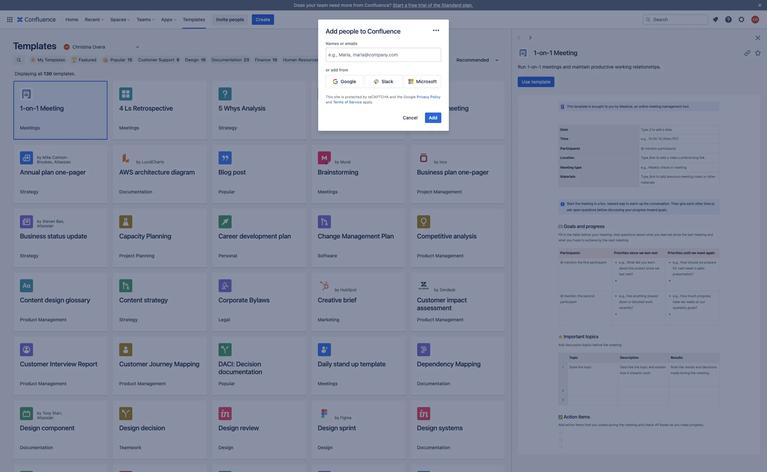 Task type: locate. For each thing, give the bounding box(es) containing it.
pager for business plan one-pager
[[472, 169, 489, 176]]

by left lucidcharts
[[136, 160, 141, 165]]

design down the 'by figma'
[[318, 425, 338, 432]]

management down customer interview report
[[38, 381, 66, 387]]

by inside by steven bao, atlassian
[[37, 219, 41, 224]]

2 vertical spatial popular
[[219, 381, 235, 387]]

daci:
[[219, 361, 235, 368]]

16 right 9
[[201, 57, 206, 62]]

1 vertical spatial popular
[[219, 189, 235, 195]]

design left systems
[[417, 425, 437, 432]]

management down 'customer impact assessment'
[[435, 317, 464, 323]]

by steven bao, atlassian
[[37, 219, 64, 229]]

open image
[[134, 43, 141, 51]]

policy
[[430, 95, 441, 99]]

product management down design
[[20, 317, 66, 323]]

documentation down the dependency
[[417, 381, 450, 387]]

from right more
[[353, 2, 363, 8]]

dependency
[[417, 361, 454, 368]]

star 1-on-1 meeting image
[[754, 49, 762, 57]]

customer interview report
[[20, 361, 97, 368]]

1 horizontal spatial add
[[429, 115, 437, 120]]

documentation down design systems
[[417, 445, 450, 451]]

management for glossary
[[38, 317, 66, 323]]

plan down isos
[[445, 169, 457, 176]]

0 vertical spatial teamwork
[[318, 125, 340, 131]]

close image
[[756, 1, 764, 9], [754, 34, 762, 42]]

planning down capacity planning
[[136, 253, 154, 259]]

marketing button
[[318, 317, 339, 323]]

content for content design glossary
[[20, 297, 43, 304]]

2 vertical spatial 1-
[[20, 105, 26, 112]]

popular button for daci: decision documentation
[[219, 381, 235, 388]]

2 one- from the left
[[458, 169, 472, 176]]

google left "privacy"
[[404, 95, 416, 99]]

0 horizontal spatial one-
[[55, 169, 69, 176]]

0 vertical spatial template
[[532, 79, 551, 85]]

personal button
[[219, 253, 237, 259]]

management left plan
[[342, 233, 380, 240]]

atlassian inside by steven bao, atlassian
[[37, 224, 54, 229]]

1 horizontal spatial business
[[417, 169, 443, 176]]

management down the business plan one-pager
[[434, 189, 462, 195]]

create
[[256, 16, 270, 22]]

9
[[176, 57, 179, 62]]

my templates
[[38, 57, 65, 62]]

by up the creative brief
[[335, 288, 339, 293]]

meetings for daily stand up template
[[318, 381, 338, 387]]

all
[[417, 105, 424, 112]]

tony
[[42, 411, 51, 416]]

create link
[[252, 14, 274, 25]]

mike
[[42, 155, 51, 160]]

template right up
[[360, 361, 386, 368]]

from right add on the top left of page
[[339, 68, 348, 73]]

or left emails
[[340, 41, 344, 46]]

1 design button from the left
[[219, 445, 233, 452]]

teamwork button down design decision at left bottom
[[119, 445, 141, 452]]

mural
[[340, 160, 351, 165]]

documentation for design component
[[20, 445, 53, 451]]

customer for customer journey mapping
[[119, 361, 148, 368]]

review
[[240, 425, 259, 432]]

template
[[532, 79, 551, 85], [360, 361, 386, 368]]

1 one- from the left
[[55, 169, 69, 176]]

atlassian inside by tony starr, atlassian
[[37, 416, 54, 421]]

2 design button from the left
[[318, 445, 333, 452]]

teamwork down day
[[318, 125, 340, 131]]

0 horizontal spatial from
[[339, 68, 348, 73]]

content design glossary
[[20, 297, 90, 304]]

meetings button for 4 ls retrospective
[[119, 125, 139, 131]]

1 content from the left
[[20, 297, 43, 304]]

the right trial
[[433, 2, 440, 8]]

people right invite
[[229, 16, 244, 22]]

templates up my
[[13, 40, 57, 51]]

teamwork for design
[[119, 445, 141, 451]]

0 horizontal spatial or
[[326, 68, 330, 73]]

strategy down the annual
[[20, 189, 38, 195]]

1 vertical spatial people
[[339, 27, 359, 35]]

people up emails
[[339, 27, 359, 35]]

atlassian up design component
[[37, 416, 54, 421]]

0 horizontal spatial template
[[360, 361, 386, 368]]

product management button down competitive
[[417, 253, 464, 259]]

or
[[340, 41, 344, 46], [326, 68, 330, 73]]

change
[[318, 233, 340, 240]]

product management down assessment
[[417, 317, 464, 323]]

1 vertical spatial of
[[345, 100, 348, 104]]

software
[[318, 253, 337, 259]]

templates
[[183, 16, 205, 22], [13, 40, 57, 51], [45, 57, 65, 62]]

mapping right 'journey'
[[174, 361, 199, 368]]

meetings button
[[20, 125, 40, 131], [119, 125, 139, 131], [417, 125, 437, 131], [318, 189, 338, 195], [318, 381, 338, 388]]

1 horizontal spatial teamwork
[[318, 125, 340, 131]]

1 horizontal spatial or
[[340, 41, 344, 46]]

design for systems
[[417, 425, 437, 432]]

1 vertical spatial teamwork
[[119, 445, 141, 451]]

design left review
[[219, 425, 239, 432]]

and down this
[[326, 100, 332, 104]]

customer inside 'customer impact assessment'
[[417, 297, 446, 304]]

product management button down customer journey mapping
[[119, 381, 166, 388]]

by inside by tony starr, atlassian
[[37, 411, 41, 416]]

career
[[219, 233, 238, 240]]

0 horizontal spatial teamwork button
[[119, 445, 141, 452]]

design button down design review
[[219, 445, 233, 452]]

documentation button down aws
[[119, 189, 152, 195]]

and right 'recaptcha'
[[390, 95, 396, 99]]

1 vertical spatial planning
[[136, 253, 154, 259]]

strategy button down business status update
[[20, 253, 38, 259]]

by for aws architecture diagram
[[136, 160, 141, 165]]

brainstorming
[[318, 169, 358, 176]]

0 horizontal spatial the
[[397, 95, 403, 99]]

bylaws
[[249, 297, 270, 304]]

privacy policy link
[[417, 95, 441, 99]]

documentation button down the dependency
[[417, 381, 450, 388]]

1 horizontal spatial and
[[390, 95, 396, 99]]

business for business status update
[[20, 233, 46, 240]]

home
[[66, 16, 78, 22]]

documentation button down design component
[[20, 445, 53, 452]]

templates right apps popup button on the top left of page
[[183, 16, 205, 22]]

1 horizontal spatial 16
[[321, 57, 326, 62]]

business plan one-pager
[[417, 169, 489, 176]]

strategy button for content
[[119, 317, 138, 323]]

1 vertical spatial close image
[[754, 34, 762, 42]]

customer left interview
[[20, 361, 48, 368]]

0 horizontal spatial legal
[[219, 317, 230, 323]]

0 vertical spatial legal
[[348, 57, 359, 62]]

1 vertical spatial from
[[339, 68, 348, 73]]

by left mike
[[37, 155, 41, 160]]

product management for impact
[[417, 317, 464, 323]]

2 vertical spatial on-
[[26, 105, 36, 112]]

planning right capacity
[[146, 233, 171, 240]]

design for component
[[20, 425, 40, 432]]

2 vertical spatial templates
[[45, 57, 65, 62]]

2 popular button from the top
[[219, 381, 235, 388]]

1 horizontal spatial one-
[[458, 169, 472, 176]]

1 vertical spatial popular button
[[219, 381, 235, 388]]

by left mural
[[335, 160, 339, 165]]

trial
[[418, 2, 427, 8]]

atlassian for component
[[37, 416, 54, 421]]

2 vertical spatial and
[[326, 100, 332, 104]]

documentation down aws
[[119, 189, 152, 195]]

popular button down blog at the left top
[[219, 189, 235, 195]]

0 vertical spatial people
[[229, 16, 244, 22]]

documentation down design component
[[20, 445, 53, 451]]

spaces
[[110, 16, 126, 22]]

design right 9
[[185, 57, 199, 62]]

development
[[239, 233, 277, 240]]

2 horizontal spatial on-
[[539, 49, 550, 56]]

2 horizontal spatial and
[[563, 64, 571, 70]]

product for customer interview report
[[20, 381, 37, 387]]

more image
[[432, 26, 440, 34]]

1 horizontal spatial of
[[428, 2, 432, 8]]

0 vertical spatial from
[[353, 2, 363, 8]]

design component
[[20, 425, 75, 432]]

strategy button down the 'whys'
[[219, 125, 237, 131]]

content left design
[[20, 297, 43, 304]]

Search field
[[643, 14, 708, 25]]

banner
[[0, 10, 767, 29]]

planning for capacity planning
[[146, 233, 171, 240]]

microsoft button
[[404, 75, 441, 88]]

0 horizontal spatial people
[[229, 16, 244, 22]]

business down steven
[[20, 233, 46, 240]]

16 left add people to confluence text box
[[321, 57, 326, 62]]

templates inside global element
[[183, 16, 205, 22]]

meetings button for 1-on-1 meeting
[[20, 125, 40, 131]]

popular
[[110, 57, 126, 62], [219, 189, 235, 195], [219, 381, 235, 387]]

documentation button down design systems
[[417, 445, 450, 452]]

0 horizontal spatial project
[[119, 253, 135, 259]]

1 horizontal spatial on-
[[532, 64, 539, 70]]

management down customer journey mapping
[[138, 381, 166, 387]]

legal for legal
[[219, 317, 230, 323]]

teamwork
[[318, 125, 340, 131], [119, 445, 141, 451]]

1 vertical spatial project
[[119, 253, 135, 259]]

or left add on the top left of page
[[326, 68, 330, 73]]

0 horizontal spatial pager
[[69, 169, 86, 176]]

90-day plan
[[318, 105, 353, 112]]

impact
[[447, 297, 467, 304]]

strategy down content strategy
[[119, 317, 138, 323]]

plan.
[[463, 2, 473, 8]]

documentation for design systems
[[417, 445, 450, 451]]

2 horizontal spatial 1
[[550, 49, 552, 56]]

content strategy
[[119, 297, 168, 304]]

0 vertical spatial atlassian
[[54, 160, 71, 165]]

documentation
[[212, 57, 242, 62], [119, 189, 152, 195], [417, 381, 450, 387], [20, 445, 53, 451], [417, 445, 450, 451]]

0 vertical spatial and
[[563, 64, 571, 70]]

bao,
[[56, 219, 64, 224]]

1 horizontal spatial mapping
[[455, 361, 481, 368]]

1 vertical spatial business
[[20, 233, 46, 240]]

1 horizontal spatial project
[[417, 189, 432, 195]]

15
[[127, 57, 132, 62]]

the
[[433, 2, 440, 8], [397, 95, 403, 99]]

add up names
[[326, 27, 337, 35]]

strategy for content
[[119, 317, 138, 323]]

invite people button
[[212, 14, 248, 25]]

design button for design review
[[219, 445, 233, 452]]

1 vertical spatial meeting
[[40, 105, 64, 112]]

human resources 16
[[283, 57, 326, 62]]

product management for journey
[[119, 381, 166, 387]]

product management down customer journey mapping
[[119, 381, 166, 387]]

1-
[[534, 49, 539, 56], [527, 64, 532, 70], [20, 105, 26, 112]]

1 horizontal spatial pager
[[472, 169, 489, 176]]

management down design
[[38, 317, 66, 323]]

to
[[360, 27, 366, 35]]

0 vertical spatial popular
[[110, 57, 126, 62]]

1 vertical spatial legal
[[219, 317, 230, 323]]

hubspot
[[340, 288, 357, 293]]

the inside the this site is protected by recaptcha and the google privacy policy and terms of service apply.
[[397, 95, 403, 99]]

open search bar image
[[16, 58, 22, 63]]

product management button down design
[[20, 317, 66, 323]]

0 vertical spatial popular button
[[219, 189, 235, 195]]

design button down design sprint
[[318, 445, 333, 452]]

1 horizontal spatial teamwork button
[[318, 125, 340, 131]]

status
[[47, 233, 65, 240]]

product management button for interview
[[20, 381, 66, 388]]

2 vertical spatial atlassian
[[37, 416, 54, 421]]

by for brainstorming
[[335, 160, 339, 165]]

1 horizontal spatial 1-
[[527, 64, 532, 70]]

0 horizontal spatial add
[[326, 27, 337, 35]]

project planning button
[[119, 253, 154, 259]]

by for design sprint
[[335, 416, 339, 421]]

0 horizontal spatial design button
[[219, 445, 233, 452]]

planning
[[146, 233, 171, 240], [136, 253, 154, 259]]

content left strategy
[[119, 297, 142, 304]]

annual
[[20, 169, 40, 176]]

planning inside project planning button
[[136, 253, 154, 259]]

meetings button for brainstorming
[[318, 189, 338, 195]]

settings icon image
[[738, 16, 746, 23]]

0 vertical spatial 1-
[[534, 49, 539, 56]]

add people to confluence
[[326, 27, 401, 35]]

teamwork button down day
[[318, 125, 340, 131]]

1 horizontal spatial google
[[404, 95, 416, 99]]

design left decision
[[119, 425, 139, 432]]

by left isos
[[434, 160, 439, 165]]

management for report
[[38, 381, 66, 387]]

by left tony at the bottom left of page
[[37, 411, 41, 416]]

0 horizontal spatial 1-on-1 meeting
[[20, 105, 64, 112]]

software button
[[318, 253, 337, 259]]

customer down open image
[[138, 57, 157, 62]]

popular for blog
[[219, 189, 235, 195]]

design for 16
[[185, 57, 199, 62]]

popular button
[[219, 189, 235, 195], [219, 381, 235, 388]]

by up apply.
[[363, 95, 367, 99]]

1 pager from the left
[[69, 169, 86, 176]]

banner containing home
[[0, 10, 767, 29]]

popular down documentation
[[219, 381, 235, 387]]

0 horizontal spatial of
[[345, 100, 348, 104]]

strategy for annual
[[20, 189, 38, 195]]

people inside button
[[229, 16, 244, 22]]

1 horizontal spatial legal
[[348, 57, 359, 62]]

strategy
[[144, 297, 168, 304]]

design down design review
[[219, 445, 233, 451]]

by left steven
[[37, 219, 41, 224]]

one- up "project management" in the top of the page
[[458, 169, 472, 176]]

10
[[272, 57, 277, 62]]

0 vertical spatial templates
[[183, 16, 205, 22]]

product management for analysis
[[417, 253, 464, 259]]

2 pager from the left
[[472, 169, 489, 176]]

0 horizontal spatial google
[[341, 79, 356, 84]]

atlassian up business status update
[[37, 224, 54, 229]]

0 vertical spatial 1
[[550, 49, 552, 56]]

0 vertical spatial business
[[417, 169, 443, 176]]

0 horizontal spatial mapping
[[174, 361, 199, 368]]

resources
[[298, 57, 319, 62]]

0 vertical spatial on-
[[539, 49, 550, 56]]

by left zendesk
[[434, 288, 439, 293]]

popular down blog at the left top
[[219, 189, 235, 195]]

start
[[393, 2, 404, 8]]

of inside the this site is protected by recaptcha and the google privacy policy and terms of service apply.
[[345, 100, 348, 104]]

atlassian
[[54, 160, 71, 165], [37, 224, 54, 229], [37, 416, 54, 421]]

whys
[[224, 105, 240, 112]]

competitive analysis
[[417, 233, 477, 240]]

1 vertical spatial or
[[326, 68, 330, 73]]

meetings button for daily stand up template
[[318, 381, 338, 388]]

apply.
[[363, 100, 373, 104]]

1 vertical spatial add
[[429, 115, 437, 120]]

meetings for all hands meeting
[[417, 125, 437, 131]]

documentation for aws architecture diagram
[[119, 189, 152, 195]]

0 horizontal spatial 1
[[36, 105, 39, 112]]

of right terms
[[345, 100, 348, 104]]

use template
[[522, 79, 551, 85]]

0 horizontal spatial meeting
[[40, 105, 64, 112]]

capacity
[[119, 233, 145, 240]]

0 vertical spatial of
[[428, 2, 432, 8]]

atlassian inside by mike cannon- brookes, atlassian
[[54, 160, 71, 165]]

1 horizontal spatial design button
[[318, 445, 333, 452]]

of right trial
[[428, 2, 432, 8]]

customer up assessment
[[417, 297, 446, 304]]

1 popular button from the top
[[219, 189, 235, 195]]

product management for design
[[20, 317, 66, 323]]

1 horizontal spatial the
[[433, 2, 440, 8]]

5 whys analysis
[[219, 105, 266, 112]]

1 vertical spatial the
[[397, 95, 403, 99]]

1
[[550, 49, 552, 56], [539, 64, 541, 70], [36, 105, 39, 112]]

atlassian for status
[[37, 224, 54, 229]]

2 content from the left
[[119, 297, 142, 304]]

product management button for impact
[[417, 317, 464, 323]]

strategy button down the annual
[[20, 189, 38, 195]]

one- for business
[[458, 169, 472, 176]]

by inside by mike cannon- brookes, atlassian
[[37, 155, 41, 160]]

add down the hands
[[429, 115, 437, 120]]

1-on-1 meeting
[[534, 49, 578, 56], [20, 105, 64, 112]]

product management button down customer interview report
[[20, 381, 66, 388]]

use template button
[[518, 77, 555, 87]]

analysis
[[454, 233, 477, 240]]

legal down corporate
[[219, 317, 230, 323]]

pager for annual plan one-pager
[[69, 169, 86, 176]]

google up protected
[[341, 79, 356, 84]]

strategy down business status update
[[20, 253, 38, 259]]

management down competitive analysis
[[435, 253, 464, 259]]

0 horizontal spatial 16
[[201, 57, 206, 62]]

0 horizontal spatial and
[[326, 100, 332, 104]]

teamwork for 90-
[[318, 125, 340, 131]]

teamwork down design decision at left bottom
[[119, 445, 141, 451]]

project
[[417, 189, 432, 195], [119, 253, 135, 259]]

service
[[349, 100, 362, 104]]

template right "use"
[[532, 79, 551, 85]]

product management down competitive
[[417, 253, 464, 259]]

1 horizontal spatial 1-on-1 meeting
[[534, 49, 578, 56]]

productive
[[591, 64, 614, 70]]

design
[[45, 297, 64, 304]]

product management button down assessment
[[417, 317, 464, 323]]

by left figma
[[335, 416, 339, 421]]

isos
[[440, 160, 447, 165]]

stand
[[334, 361, 350, 368]]

0 horizontal spatial content
[[20, 297, 43, 304]]

and left maintain
[[563, 64, 571, 70]]

0 vertical spatial add
[[326, 27, 337, 35]]

product for content design glossary
[[20, 317, 37, 323]]

teamwork button
[[318, 125, 340, 131], [119, 445, 141, 452]]

0 vertical spatial google
[[341, 79, 356, 84]]

0 vertical spatial planning
[[146, 233, 171, 240]]

1 vertical spatial teamwork button
[[119, 445, 141, 452]]

strategy button down content strategy
[[119, 317, 138, 323]]

0 vertical spatial project
[[417, 189, 432, 195]]

teamwork button for design
[[119, 445, 141, 452]]

confluence
[[367, 27, 401, 35]]

by for customer impact assessment
[[434, 288, 439, 293]]

pager
[[69, 169, 86, 176], [472, 169, 489, 176]]

business down the by isos
[[417, 169, 443, 176]]

starr,
[[52, 411, 62, 416]]

0 vertical spatial the
[[433, 2, 440, 8]]

1 horizontal spatial 1
[[539, 64, 541, 70]]

2 horizontal spatial 1-
[[534, 49, 539, 56]]

product management button for analysis
[[417, 253, 464, 259]]

customer left 'journey'
[[119, 361, 148, 368]]

cannon-
[[52, 155, 68, 160]]

one- down cannon-
[[55, 169, 69, 176]]

meetings button for all hands meeting
[[417, 125, 437, 131]]

1 horizontal spatial content
[[119, 297, 142, 304]]

0 vertical spatial or
[[340, 41, 344, 46]]

documentation button for systems
[[417, 445, 450, 452]]

customer for customer support 9
[[138, 57, 157, 62]]

add inside the "add" button
[[429, 115, 437, 120]]

1 horizontal spatial from
[[353, 2, 363, 8]]

by for business status update
[[37, 219, 41, 224]]

confluence image
[[17, 16, 56, 23], [17, 16, 56, 23]]

product management down customer interview report
[[20, 381, 66, 387]]

atlassian up annual plan one-pager
[[54, 160, 71, 165]]



Task type: vqa. For each thing, say whether or not it's contained in the screenshot.


Task type: describe. For each thing, give the bounding box(es) containing it.
people for add
[[339, 27, 359, 35]]

product management button for design
[[20, 317, 66, 323]]

add for add
[[429, 115, 437, 120]]

terms of service link
[[333, 100, 362, 104]]

1 vertical spatial on-
[[532, 64, 539, 70]]

all
[[38, 71, 42, 76]]

recaptcha
[[368, 95, 389, 99]]

popular button for blog post
[[219, 189, 235, 195]]

displaying
[[15, 71, 37, 76]]

decision
[[141, 425, 165, 432]]

by isos
[[434, 160, 447, 165]]

finance
[[255, 57, 270, 62]]

maria@company.com
[[353, 52, 398, 58]]

slack
[[382, 79, 393, 84]]

featured
[[79, 57, 96, 62]]

cancel
[[403, 115, 418, 120]]

names or emails
[[326, 41, 358, 46]]

design 16
[[185, 57, 206, 62]]

previous template image
[[515, 34, 523, 42]]

content for content strategy
[[119, 297, 142, 304]]

it
[[332, 57, 336, 62]]

5
[[219, 105, 222, 112]]

teamwork button for 90-
[[318, 125, 340, 131]]

1 vertical spatial templates
[[13, 40, 57, 51]]

google inside button
[[341, 79, 356, 84]]

protected
[[345, 95, 362, 99]]

add for add people to confluence
[[326, 27, 337, 35]]

design down design sprint
[[318, 445, 333, 451]]

apps
[[161, 16, 172, 22]]

product for customer journey mapping
[[119, 381, 136, 387]]

design review
[[219, 425, 259, 432]]

documentation left 23
[[212, 57, 242, 62]]

invite people
[[216, 16, 244, 22]]

product for customer impact assessment
[[417, 317, 434, 323]]

blog post
[[219, 169, 246, 176]]

1 vertical spatial template
[[360, 361, 386, 368]]

templates link
[[181, 14, 207, 25]]

working
[[615, 64, 632, 70]]

apps button
[[159, 14, 179, 25]]

lucidcharts
[[142, 160, 164, 165]]

competitive
[[417, 233, 452, 240]]

documentation
[[219, 369, 262, 376]]

0 horizontal spatial 1-
[[20, 105, 26, 112]]

management for mapping
[[138, 381, 166, 387]]

finance 10
[[255, 57, 277, 62]]

maintain
[[572, 64, 590, 70]]

templates inside button
[[45, 57, 65, 62]]

management for one-
[[434, 189, 462, 195]]

customer journey mapping
[[119, 361, 199, 368]]

by lucidcharts
[[136, 160, 164, 165]]

steven
[[42, 219, 55, 224]]

creative
[[318, 297, 342, 304]]

by for business plan one-pager
[[434, 160, 439, 165]]

popular for daci:
[[219, 381, 235, 387]]

product management button for journey
[[119, 381, 166, 388]]

terms
[[333, 100, 344, 104]]

project for capacity planning
[[119, 253, 135, 259]]

ls
[[125, 105, 131, 112]]

documentation button for component
[[20, 445, 53, 452]]

0 vertical spatial close image
[[756, 1, 764, 9]]

google inside the this site is protected by recaptcha and the google privacy policy and terms of service apply.
[[404, 95, 416, 99]]

a
[[405, 2, 407, 8]]

by for annual plan one-pager
[[37, 155, 41, 160]]

meetings for 4 ls retrospective
[[119, 125, 139, 131]]

add button
[[425, 113, 441, 123]]

search image
[[646, 17, 651, 22]]

documentation button for mapping
[[417, 381, 450, 388]]

does your team need more from confluence? start a free trial of the standard plan.
[[294, 2, 473, 8]]

daily stand up template
[[318, 361, 386, 368]]

start a free trial of the standard plan. link
[[393, 2, 473, 8]]

invite
[[216, 16, 228, 22]]

by figma
[[335, 416, 352, 421]]

christina
[[73, 44, 91, 50]]

meetings for brainstorming
[[318, 189, 338, 195]]

share link image
[[744, 49, 751, 57]]

design for review
[[219, 425, 239, 432]]

management for assessment
[[435, 317, 464, 323]]

capacity planning
[[119, 233, 171, 240]]

home link
[[64, 14, 80, 25]]

all hands meeting
[[417, 105, 469, 112]]

business for business plan one-pager
[[417, 169, 443, 176]]

aws architecture diagram
[[119, 169, 195, 176]]

project planning
[[119, 253, 154, 259]]

people for invite
[[229, 16, 244, 22]]

strategy for business
[[20, 253, 38, 259]]

career development plan
[[219, 233, 291, 240]]

christina overa
[[73, 44, 105, 50]]

2 mapping from the left
[[455, 361, 481, 368]]

1 vertical spatial and
[[390, 95, 396, 99]]

documentation 23
[[212, 57, 249, 62]]

plan down brookes,
[[41, 169, 54, 176]]

design systems
[[417, 425, 463, 432]]

project for business plan one-pager
[[417, 189, 432, 195]]

customer for customer impact assessment
[[417, 297, 446, 304]]

daci: decision documentation
[[219, 361, 262, 376]]

2 vertical spatial 1
[[36, 105, 39, 112]]

next template image
[[527, 34, 535, 42]]

strategy button for annual
[[20, 189, 38, 195]]

one- for annual
[[55, 169, 69, 176]]

by for creative brief
[[335, 288, 339, 293]]

business status update
[[20, 233, 87, 240]]

component
[[42, 425, 75, 432]]

design for sprint
[[318, 425, 338, 432]]

hands
[[426, 105, 444, 112]]

0 vertical spatial 1-on-1 meeting
[[534, 49, 578, 56]]

does
[[294, 2, 305, 8]]

planning for project planning
[[136, 253, 154, 259]]

creative brief
[[318, 297, 357, 304]]

1 vertical spatial 1-
[[527, 64, 532, 70]]

it 18
[[332, 57, 342, 62]]

names
[[326, 41, 339, 46]]

legal for legal 8
[[348, 57, 359, 62]]

global element
[[4, 10, 642, 29]]

plan down terms of service 'link'
[[341, 105, 353, 112]]

1 vertical spatial 1-on-1 meeting
[[20, 105, 64, 112]]

0 horizontal spatial on-
[[26, 105, 36, 112]]

product for competitive analysis
[[417, 253, 434, 259]]

up
[[351, 361, 359, 368]]

by zendesk
[[434, 288, 456, 293]]

meetings for 1-on-1 meeting
[[20, 125, 40, 131]]

this site is protected by recaptcha and the google privacy policy and terms of service apply.
[[326, 95, 441, 104]]

free
[[408, 2, 417, 8]]

zendesk
[[440, 288, 456, 293]]

team
[[317, 2, 328, 8]]

plan
[[381, 233, 394, 240]]

2 16 from the left
[[321, 57, 326, 62]]

1 horizontal spatial meeting
[[554, 49, 578, 56]]

by inside the this site is protected by recaptcha and the google privacy policy and terms of service apply.
[[363, 95, 367, 99]]

cancel button
[[399, 113, 422, 123]]

assessment
[[417, 305, 452, 312]]

design for decision
[[119, 425, 139, 432]]

strategy for 5
[[219, 125, 237, 131]]

18
[[338, 57, 342, 62]]

more categories image
[[370, 57, 377, 65]]

change management plan
[[318, 233, 394, 240]]

customer for customer interview report
[[20, 361, 48, 368]]

post
[[233, 169, 246, 176]]

product management for interview
[[20, 381, 66, 387]]

this
[[326, 95, 333, 99]]

1 vertical spatial 1
[[539, 64, 541, 70]]

documentation button for architecture
[[119, 189, 152, 195]]

decision
[[236, 361, 261, 368]]

google button
[[326, 75, 363, 88]]

strategy button for business
[[20, 253, 38, 259]]

design button for design sprint
[[318, 445, 333, 452]]

template inside button
[[532, 79, 551, 85]]

1 mapping from the left
[[174, 361, 199, 368]]

strategy button for 5
[[219, 125, 237, 131]]

add
[[331, 68, 338, 73]]

plan right development
[[279, 233, 291, 240]]

by hubspot
[[335, 288, 357, 293]]

maria,
[[339, 52, 352, 58]]

report
[[78, 361, 97, 368]]

run
[[518, 64, 526, 70]]

corporate
[[219, 297, 248, 304]]

Names or emails text field
[[328, 52, 330, 58]]

1 16 from the left
[[201, 57, 206, 62]]

architecture
[[135, 169, 170, 176]]

by for design component
[[37, 411, 41, 416]]

more
[[341, 2, 352, 8]]

documentation for dependency mapping
[[417, 381, 450, 387]]



